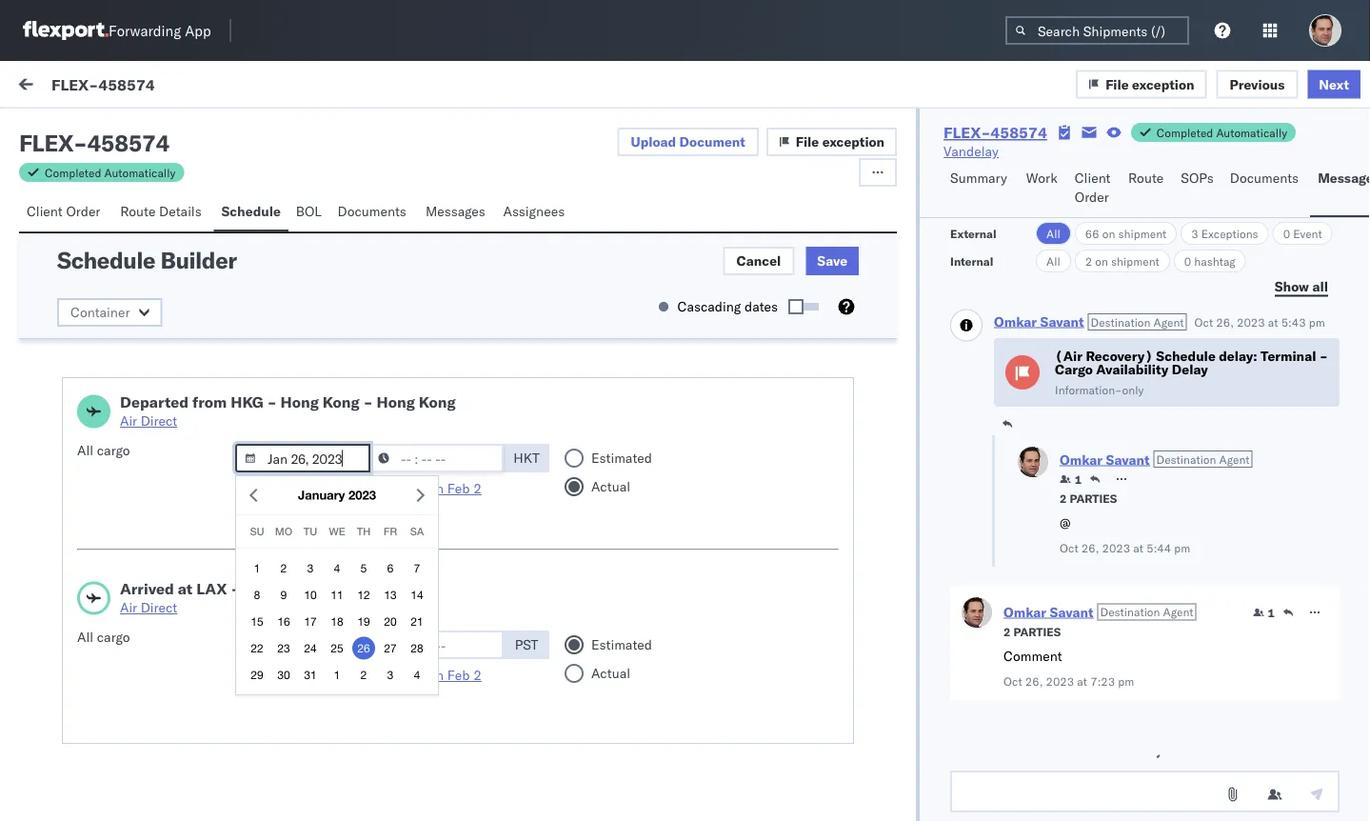 Task type: describe. For each thing, give the bounding box(es) containing it.
0 vertical spatial this
[[57, 639, 83, 656]]

all left 2 on shipment
[[1047, 254, 1061, 268]]

1 horizontal spatial client order
[[1075, 170, 1111, 205]]

30
[[278, 668, 290, 682]]

0 horizontal spatial automatically
[[104, 165, 176, 180]]

internal for internal
[[951, 254, 994, 268]]

savant up 2271801
[[1107, 451, 1150, 468]]

omkar savant for test.
[[92, 206, 177, 223]]

0 vertical spatial 3 button
[[299, 557, 322, 580]]

exception: for exception: warehouse devan delay
[[60, 601, 128, 618]]

agent for comment
[[1164, 605, 1194, 619]]

1 horizontal spatial exception
[[1133, 75, 1195, 92]]

2023 up 'delay:'
[[1237, 315, 1266, 329]]

am
[[65, 325, 83, 342]]

27 button
[[379, 637, 402, 660]]

26, inside @ oct 26, 2023 at 5:44 pm
[[1082, 541, 1100, 555]]

30 button
[[272, 663, 295, 686]]

1 horizontal spatial documents button
[[1223, 161, 1311, 217]]

0 vertical spatial agent
[[1154, 315, 1185, 329]]

upload document
[[631, 133, 746, 150]]

7:22
[[559, 221, 588, 238]]

0 horizontal spatial client order
[[27, 203, 100, 220]]

floats
[[118, 411, 152, 427]]

report
[[224, 325, 261, 342]]

@
[[1060, 514, 1071, 531]]

1 vertical spatial 3 button
[[379, 663, 402, 686]]

flexport automation updated on feb 2 button for hong
[[249, 480, 482, 497]]

type
[[287, 496, 317, 513]]

cascading dates
[[678, 298, 778, 315]]

automation for angeles
[[302, 667, 372, 684]]

2 flex- 458574 from the top
[[1068, 603, 1158, 619]]

destination for @
[[1157, 452, 1217, 466]]

flexport for hong
[[249, 480, 298, 497]]

0 vertical spatial work
[[185, 78, 216, 95]]

schedule for schedule
[[221, 203, 281, 220]]

agent for @
[[1220, 452, 1250, 466]]

0 vertical spatial automatically
[[1217, 125, 1288, 140]]

5:44
[[1147, 541, 1172, 555]]

sops
[[1182, 170, 1214, 186]]

updated for hong
[[376, 480, 425, 497]]

flex- up comment oct 26, 2023 at 7:23 pm at the bottom of the page
[[1068, 603, 1108, 619]]

22
[[251, 642, 264, 655]]

boat!
[[185, 411, 216, 427]]

2023, for 7:22
[[519, 221, 556, 238]]

hkg
[[231, 392, 264, 412]]

partnership.
[[164, 658, 239, 675]]

2 parties for @
[[1060, 491, 1118, 505]]

2023, for 5:46
[[519, 488, 556, 505]]

flex- up @
[[1068, 488, 1108, 505]]

- inside "(air recovery) schedule delay: terminal - cargo availability delay information-only"
[[1320, 348, 1329, 364]]

24
[[304, 642, 317, 655]]

26, for oct 26, 2023, 5:46 pm edt
[[495, 488, 515, 505]]

omkar savant for your
[[92, 378, 177, 394]]

flex- down cargo
[[1068, 393, 1108, 410]]

has
[[386, 725, 407, 742]]

summary button
[[943, 161, 1019, 217]]

1 vertical spatial 2 button
[[352, 663, 375, 686]]

to
[[264, 325, 276, 342]]

recovery)
[[1086, 348, 1154, 364]]

notifying
[[102, 725, 155, 742]]

1 horizontal spatial flex-458574
[[944, 123, 1048, 142]]

work for related
[[1112, 165, 1137, 180]]

vandelay
[[944, 143, 999, 160]]

all cargo for departed
[[77, 442, 130, 459]]

31 button
[[299, 663, 322, 686]]

that
[[184, 725, 208, 742]]

cargo for departed
[[97, 442, 130, 459]]

upload document button
[[618, 128, 759, 156]]

delay:
[[1220, 348, 1258, 364]]

20
[[384, 615, 397, 628]]

0 vertical spatial 2 button
[[272, 557, 295, 580]]

all
[[1313, 278, 1329, 294]]

(air
[[1056, 348, 1083, 364]]

oct 26, 2023 at 5:43 pm
[[1195, 315, 1326, 329]]

container button
[[57, 298, 162, 327]]

16 button
[[272, 610, 295, 633]]

flexport automation updated on feb 2 for ca
[[249, 667, 482, 684]]

26 button
[[352, 637, 375, 660]]

savant up comment oct 26, 2023 at 7:23 pm at the bottom of the page
[[1050, 604, 1094, 620]]

1 horizontal spatial client order button
[[1068, 161, 1121, 217]]

flex- right my
[[51, 75, 98, 94]]

related
[[1069, 165, 1109, 180]]

create
[[57, 658, 95, 675]]

edt for oct 26, 2023, 7:22 pm edt
[[615, 221, 640, 238]]

schedule inside "(air recovery) schedule delay: terminal - cargo availability delay information-only"
[[1157, 348, 1216, 364]]

0 vertical spatial destination
[[1091, 315, 1151, 329]]

a inside with this contract established, we will create a
[[98, 658, 106, 675]]

event
[[1294, 226, 1323, 241]]

4 for left 4 button
[[334, 561, 340, 575]]

flexport automation updated on feb 2 for hong
[[249, 480, 482, 497]]

0 for 0 hashtag
[[1185, 254, 1192, 268]]

cargo for arrived
[[97, 629, 130, 645]]

flex- 1366815
[[1068, 393, 1166, 410]]

0 vertical spatial completed automatically
[[1157, 125, 1288, 140]]

pm for 7:22
[[592, 221, 612, 238]]

2 kong from the left
[[419, 392, 456, 412]]

2 horizontal spatial pm
[[1310, 315, 1326, 329]]

0 vertical spatial flex-458574
[[51, 75, 155, 94]]

save
[[818, 252, 848, 269]]

with this contract established, we will create a
[[57, 639, 428, 675]]

you
[[159, 725, 180, 742]]

2 parties button for @
[[1060, 489, 1118, 506]]

0 horizontal spatial file exception
[[796, 133, 885, 150]]

flex- up 2 on shipment
[[1068, 221, 1108, 238]]

5:43
[[1282, 315, 1307, 329]]

vandelay link
[[944, 142, 999, 161]]

0 horizontal spatial 4 button
[[326, 557, 349, 580]]

at inside comment oct 26, 2023 at 7:23 pm
[[1078, 674, 1088, 688]]

2023, for 6:30
[[519, 393, 556, 410]]

8
[[254, 588, 260, 602]]

oct 26, 2023, 5:45 pm edt
[[469, 726, 640, 743]]

savant up (air
[[1041, 313, 1085, 330]]

2 horizontal spatial 3
[[1192, 226, 1199, 241]]

2 parties for comment
[[1004, 624, 1061, 639]]

devan
[[206, 601, 246, 618]]

takes
[[356, 744, 389, 761]]

pm for 5:46
[[592, 488, 612, 505]]

27
[[384, 642, 397, 655]]

actual for departed from hkg - hong kong - hong kong
[[592, 478, 631, 495]]

savant up the 'commendation'
[[136, 292, 177, 309]]

oct 26, 2023, 5:46 pm edt
[[469, 488, 640, 505]]

1 vertical spatial a
[[100, 639, 107, 656]]

test.
[[167, 239, 194, 256]]

2023 inside @ oct 26, 2023 at 5:44 pm
[[1103, 541, 1131, 555]]

0 horizontal spatial your
[[155, 411, 182, 427]]

0 horizontal spatial delay
[[249, 601, 285, 618]]

information-
[[1056, 382, 1123, 397]]

internal for internal (0)
[[128, 121, 174, 138]]

show
[[1275, 278, 1310, 294]]

26, for oct 26, 2023 at 5:43 pm
[[1217, 315, 1235, 329]]

i
[[57, 325, 61, 342]]

delay inside "(air recovery) schedule delay: terminal - cargo availability delay information-only"
[[1173, 361, 1209, 378]]

only
[[1123, 382, 1144, 397]]

forwarding app link
[[23, 21, 211, 40]]

0 for 0 event
[[1284, 226, 1291, 241]]

at inside 'arrived at lax - los angeles - ca air direct'
[[178, 579, 193, 598]]

(air recovery) schedule delay: terminal - cargo availability delay information-only
[[1056, 348, 1329, 397]]

at left 5:43 at the right
[[1269, 315, 1279, 329]]

Search Shipments (/) text field
[[1006, 16, 1190, 45]]

omkar savant destination agent for comment
[[1004, 604, 1194, 620]]

omkar savant button for comment
[[1004, 604, 1094, 620]]

filing
[[86, 325, 117, 342]]

2 parties button for comment
[[1004, 623, 1061, 639]]

document
[[680, 133, 746, 150]]

0 horizontal spatial exception
[[823, 133, 885, 150]]

warehouse
[[131, 601, 203, 618]]

direct inside departed from hkg - hong kong - hong kong air direct
[[141, 412, 177, 429]]

pm for @
[[1175, 541, 1191, 555]]

summary
[[951, 170, 1008, 186]]

66
[[1086, 226, 1100, 241]]

occurs
[[176, 744, 217, 761]]

my work
[[19, 73, 104, 100]]

1854269
[[1108, 307, 1166, 324]]

updated for ca
[[376, 667, 425, 684]]

route for route details
[[120, 203, 156, 220]]

air inside departed from hkg - hong kong - hong kong air direct
[[120, 412, 137, 429]]

2271801
[[1108, 488, 1166, 505]]

all left 66
[[1047, 226, 1061, 241]]

0 horizontal spatial documents button
[[330, 194, 418, 231]]

flex- 2271801
[[1068, 488, 1166, 505]]

2023 inside comment oct 26, 2023 at 7:23 pm
[[1046, 674, 1075, 688]]

assignees button
[[496, 194, 576, 231]]

5 button
[[352, 557, 375, 580]]

1366815
[[1108, 393, 1166, 410]]

2 resize handle column header from the left
[[737, 159, 760, 821]]

29 button
[[246, 663, 269, 686]]

assignees
[[504, 203, 565, 220]]

12
[[358, 588, 370, 602]]

resize handle column header for related work item/shipment
[[1337, 159, 1359, 821]]

message inside button
[[1319, 170, 1371, 186]]

oct for oct 26, 2023, 5:46 pm edt
[[469, 488, 491, 505]]

12 button
[[352, 583, 375, 606]]

1 vertical spatial 4 button
[[406, 663, 429, 686]]

26, for oct 26, 2023, 7:22 pm edt
[[495, 221, 515, 238]]

from
[[192, 392, 227, 412]]

month  2023-01 element
[[242, 555, 432, 688]]

actual for arrived at lax - los angeles - ca
[[592, 665, 631, 682]]

message button
[[1311, 161, 1371, 217]]

flex- 1854269
[[1068, 307, 1166, 324]]

external (0)
[[30, 121, 109, 138]]

1 horizontal spatial client
[[1075, 170, 1111, 186]]

1 horizontal spatial order
[[1075, 189, 1110, 205]]

5 omkar savant from the top
[[92, 568, 177, 585]]

savant up test.
[[136, 206, 177, 223]]

arrived
[[120, 579, 174, 598]]

resize handle column header for category
[[1037, 159, 1060, 821]]

messages
[[426, 203, 486, 220]]

hashtag
[[1195, 254, 1236, 268]]

shipment for 2 on shipment
[[1112, 254, 1160, 268]]

savant up 'whatever floats your boat! waka waka!'
[[136, 378, 177, 394]]

13
[[384, 588, 397, 602]]

estimated for arrived at lax - los angeles - ca
[[592, 636, 653, 653]]

2 horizontal spatial your
[[331, 325, 357, 342]]

hkt
[[514, 450, 540, 466]]

19 button
[[352, 610, 375, 633]]

your inside we are notifying you that your shipment, k & k, devan has been delayed. this often occurs when unloading cargo takes longer
[[211, 725, 238, 742]]

9
[[281, 588, 287, 602]]

related work item/shipment
[[1069, 165, 1218, 180]]

omkar savant destination agent for @
[[1060, 451, 1250, 468]]

all button for 66
[[1037, 222, 1072, 245]]

th
[[357, 525, 371, 538]]



Task type: vqa. For each thing, say whether or not it's contained in the screenshot.


Task type: locate. For each thing, give the bounding box(es) containing it.
1 vertical spatial documents
[[338, 203, 407, 220]]

flexport automation updated on feb 2 button for ca
[[249, 667, 482, 684]]

are
[[80, 725, 99, 742]]

1 flex- 458574 from the top
[[1068, 221, 1158, 238]]

pm right 5:46
[[592, 488, 612, 505]]

1 updated from the top
[[376, 480, 425, 497]]

k
[[305, 725, 314, 742]]

0 horizontal spatial 3
[[307, 561, 314, 575]]

0 vertical spatial schedule
[[221, 203, 281, 220]]

0 horizontal spatial pm
[[1119, 674, 1135, 688]]

0 vertical spatial a
[[120, 325, 127, 342]]

0 horizontal spatial schedule
[[57, 246, 155, 274]]

1 horizontal spatial completed automatically
[[1157, 125, 1288, 140]]

flex-458574 down forwarding app link
[[51, 75, 155, 94]]

mmm d, yyyy text field for kong
[[235, 444, 371, 473]]

1 vertical spatial your
[[155, 411, 182, 427]]

we for we are notifying you that your shipment, k & k, devan has been delayed. this often occurs when unloading cargo takes longer
[[57, 725, 76, 742]]

0 vertical spatial -- : -- -- text field
[[369, 444, 504, 473]]

4 omkar savant from the top
[[92, 463, 177, 480]]

1 vertical spatial 3
[[307, 561, 314, 575]]

cargo inside we are notifying you that your shipment, k & k, devan has been delayed. this often occurs when unloading cargo takes longer
[[319, 744, 353, 761]]

1 air direct link from the top
[[120, 412, 456, 431]]

1 estimated from the top
[[592, 450, 653, 466]]

1 vertical spatial omkar savant destination agent
[[1060, 451, 1250, 468]]

route inside route details button
[[120, 203, 156, 220]]

2 direct from the top
[[141, 599, 177, 616]]

4 resize handle column header from the left
[[1337, 159, 1359, 821]]

file exception down the search shipments (/) text box
[[1106, 75, 1195, 92]]

latent
[[57, 239, 96, 256]]

0 horizontal spatial client order button
[[19, 194, 113, 231]]

-- : -- -- text field
[[369, 444, 504, 473], [369, 631, 504, 659]]

3 omkar savant from the top
[[92, 378, 177, 394]]

your left boat!
[[155, 411, 182, 427]]

2023 down the comment
[[1046, 674, 1075, 688]]

0 horizontal spatial completed
[[45, 165, 101, 180]]

0 vertical spatial omkar savant destination agent
[[995, 313, 1185, 330]]

1 vertical spatial shipment
[[1112, 254, 1160, 268]]

omkar savant down floats
[[92, 463, 177, 480]]

24 button
[[299, 637, 322, 660]]

destination up 'recovery)'
[[1091, 315, 1151, 329]]

0 vertical spatial 3
[[1192, 226, 1199, 241]]

all cargo for arrived
[[77, 629, 130, 645]]

14 button
[[406, 583, 429, 606]]

1 resize handle column header from the left
[[438, 159, 461, 821]]

edt right 6:30
[[615, 393, 640, 410]]

automation up tu
[[302, 480, 372, 497]]

air down the arrived
[[120, 599, 137, 616]]

we for we
[[329, 525, 345, 538]]

external (0) button
[[23, 112, 120, 150]]

resize handle column header
[[438, 159, 461, 821], [737, 159, 760, 821], [1037, 159, 1060, 821], [1337, 159, 1359, 821]]

0 vertical spatial all cargo
[[77, 442, 130, 459]]

3 edt from the top
[[615, 488, 640, 505]]

delay
[[1173, 361, 1209, 378], [249, 601, 285, 618]]

exception:
[[60, 496, 128, 513], [60, 601, 128, 618]]

0 vertical spatial flexport automation updated on feb 2 button
[[249, 480, 482, 497]]

show all button
[[1264, 272, 1340, 301]]

delayed.
[[57, 744, 108, 761]]

2 edt from the top
[[615, 393, 640, 410]]

1 2023, from the top
[[519, 221, 556, 238]]

estimated
[[592, 450, 653, 466], [592, 636, 653, 653]]

automatically down the previous button
[[1217, 125, 1288, 140]]

omkar savant up 'warehouse'
[[92, 568, 177, 585]]

@ oct 26, 2023 at 5:44 pm
[[1060, 514, 1191, 555]]

1 horizontal spatial completed
[[1157, 125, 1214, 140]]

order down related
[[1075, 189, 1110, 205]]

2 pm from the top
[[592, 393, 612, 410]]

external inside button
[[30, 121, 81, 138]]

external down summary button
[[951, 226, 997, 241]]

1 kong from the left
[[323, 392, 360, 412]]

4 2023, from the top
[[519, 726, 556, 743]]

savant up 'warehouse'
[[136, 568, 177, 585]]

1 all cargo from the top
[[77, 442, 130, 459]]

1 air from the top
[[120, 412, 137, 429]]

omkar savant down schedule builder
[[92, 292, 177, 309]]

2 air direct link from the top
[[120, 598, 370, 617]]

0 vertical spatial internal
[[128, 121, 174, 138]]

26, for oct 26, 2023, 6:30 pm edt
[[495, 393, 515, 410]]

air direct link for hong
[[120, 412, 456, 431]]

0 vertical spatial direct
[[141, 412, 177, 429]]

flex-458574
[[51, 75, 155, 94], [944, 123, 1048, 142]]

cancel button
[[724, 247, 795, 275]]

1 flexport automation updated on feb 2 from the top
[[249, 480, 482, 497]]

1 vertical spatial cargo
[[97, 629, 130, 645]]

resize handle column header for message
[[438, 159, 461, 821]]

completed automatically up the sops
[[1157, 125, 1288, 140]]

0 vertical spatial documents
[[1231, 170, 1300, 186]]

0 vertical spatial air direct link
[[120, 412, 456, 431]]

4 left 5
[[334, 561, 340, 575]]

your
[[331, 325, 357, 342], [155, 411, 182, 427], [211, 725, 238, 742]]

omkar savant button for @
[[1060, 451, 1150, 468]]

1 feb from the top
[[448, 480, 470, 497]]

2 automation from the top
[[302, 667, 372, 684]]

1 horizontal spatial this
[[112, 744, 138, 761]]

completed automatically
[[1157, 125, 1288, 140], [45, 165, 176, 180]]

2 exception: from the top
[[60, 601, 128, 618]]

message
[[59, 165, 105, 180], [1319, 170, 1371, 186]]

all cargo
[[77, 442, 130, 459], [77, 629, 130, 645]]

shipment up 2 on shipment
[[1119, 226, 1167, 241]]

route inside route button
[[1129, 170, 1164, 186]]

0 vertical spatial flex- 458574
[[1068, 221, 1158, 238]]

0 horizontal spatial work
[[185, 78, 216, 95]]

oct down messages
[[469, 221, 491, 238]]

estimated up oct 26, 2023, 5:46 pm edt
[[592, 450, 653, 466]]

26, up hkt
[[495, 393, 515, 410]]

k,
[[330, 725, 343, 742]]

0 vertical spatial 4 button
[[326, 557, 349, 580]]

0 horizontal spatial flex-458574
[[51, 75, 155, 94]]

sa
[[410, 525, 424, 538]]

all down whatever
[[77, 442, 93, 459]]

1 edt from the top
[[615, 221, 640, 238]]

1 vertical spatial air direct link
[[120, 598, 370, 617]]

1 vertical spatial file exception
[[796, 133, 885, 150]]

work inside button
[[1027, 170, 1058, 186]]

2 all button from the top
[[1037, 250, 1072, 272]]

0 vertical spatial cargo
[[97, 442, 130, 459]]

3 resize handle column header from the left
[[1037, 159, 1060, 821]]

1 horizontal spatial work
[[1027, 170, 1058, 186]]

1 horizontal spatial 3
[[387, 668, 394, 682]]

departed
[[120, 392, 189, 412]]

0 vertical spatial your
[[331, 325, 357, 342]]

1 button
[[1060, 472, 1082, 487], [246, 557, 269, 580], [1254, 605, 1276, 620], [326, 663, 349, 686]]

0 vertical spatial automation
[[302, 480, 372, 497]]

omkar savant destination agent
[[995, 313, 1185, 330], [1060, 451, 1250, 468], [1004, 604, 1194, 620]]

10 button
[[299, 583, 322, 606]]

file down the search shipments (/) text box
[[1106, 75, 1130, 92]]

customs
[[194, 496, 251, 513]]

0 vertical spatial flexport
[[249, 480, 298, 497]]

2 updated from the top
[[376, 667, 425, 684]]

0 vertical spatial file
[[1106, 75, 1130, 92]]

1 vertical spatial feb
[[448, 667, 470, 684]]

0 horizontal spatial 2 button
[[272, 557, 295, 580]]

21 button
[[406, 610, 429, 633]]

hong down 'morale!'
[[377, 392, 415, 412]]

1 vertical spatial completed automatically
[[45, 165, 176, 180]]

3 2023, from the top
[[519, 488, 556, 505]]

this inside we are notifying you that your shipment, k & k, devan has been delayed. this often occurs when unloading cargo takes longer
[[112, 744, 138, 761]]

0 horizontal spatial 4
[[334, 561, 340, 575]]

automation for kong
[[302, 480, 372, 497]]

savant down 'whatever floats your boat! waka waka!'
[[136, 463, 177, 480]]

omkar savant destination agent up comment oct 26, 2023 at 7:23 pm at the bottom of the page
[[1004, 604, 1194, 620]]

0 horizontal spatial hong
[[281, 392, 319, 412]]

will
[[408, 639, 428, 656]]

parties up @
[[1070, 491, 1118, 505]]

1 horizontal spatial delay
[[1173, 361, 1209, 378]]

2 all cargo from the top
[[77, 629, 130, 645]]

1 automation from the top
[[302, 480, 372, 497]]

pm for 6:30
[[592, 393, 612, 410]]

client order up the latent
[[27, 203, 100, 220]]

3 down 27
[[387, 668, 394, 682]]

0 horizontal spatial parties
[[1014, 624, 1061, 639]]

4 edt from the top
[[615, 726, 640, 743]]

great
[[111, 639, 142, 656]]

schedule for schedule builder
[[57, 246, 155, 274]]

january
[[298, 488, 345, 503]]

pm right 5:43 at the right
[[1310, 315, 1326, 329]]

2 feb from the top
[[448, 667, 470, 684]]

3 up angeles
[[307, 561, 314, 575]]

15 button
[[246, 610, 269, 633]]

feb for arrived at lax - los angeles - ca
[[448, 667, 470, 684]]

a right is
[[100, 639, 107, 656]]

15
[[251, 615, 264, 628]]

oct for oct 26, 2023, 7:22 pm edt
[[469, 221, 491, 238]]

2 parties up the comment
[[1004, 624, 1061, 639]]

0 horizontal spatial internal
[[128, 121, 174, 138]]

mo
[[275, 525, 293, 538]]

0 left the hashtag
[[1185, 254, 1192, 268]]

4 down 28
[[414, 668, 420, 682]]

oct
[[469, 221, 491, 238], [1195, 315, 1214, 329], [469, 393, 491, 410], [469, 488, 491, 505], [1060, 541, 1079, 555], [1004, 674, 1023, 688], [469, 726, 491, 743]]

26, up 'delay:'
[[1217, 315, 1235, 329]]

1 all button from the top
[[1037, 222, 1072, 245]]

oct for oct 26, 2023, 6:30 pm edt
[[469, 393, 491, 410]]

1 vertical spatial external
[[951, 226, 997, 241]]

all up create
[[77, 629, 93, 645]]

omkar savant button
[[995, 313, 1085, 330], [1060, 451, 1150, 468], [1004, 604, 1094, 620]]

(0) down import work button
[[178, 121, 203, 138]]

0 vertical spatial work
[[55, 73, 104, 100]]

1 vertical spatial mmm d, yyyy text field
[[235, 631, 371, 659]]

schedule inside "button"
[[221, 203, 281, 220]]

0 vertical spatial client
[[1075, 170, 1111, 186]]

0 horizontal spatial this
[[57, 639, 83, 656]]

air
[[120, 412, 137, 429], [120, 599, 137, 616]]

pm inside @ oct 26, 2023 at 5:44 pm
[[1175, 541, 1191, 555]]

2 actual from the top
[[592, 665, 631, 682]]

documents button up 0 event
[[1223, 161, 1311, 217]]

all button left 2 on shipment
[[1037, 250, 1072, 272]]

client order button up 66
[[1068, 161, 1121, 217]]

2 hong from the left
[[377, 392, 415, 412]]

2 flexport automation updated on feb 2 button from the top
[[249, 667, 482, 684]]

1 vertical spatial exception
[[823, 133, 885, 150]]

oct left 6:30
[[469, 393, 491, 410]]

parties for comment
[[1014, 624, 1061, 639]]

omkar savant for filing
[[92, 292, 177, 309]]

26, down hkt
[[495, 488, 515, 505]]

parties for @
[[1070, 491, 1118, 505]]

4 for the bottom 4 button
[[414, 668, 420, 682]]

flex- up (air
[[1068, 307, 1108, 324]]

whatever
[[57, 411, 114, 427]]

destination up 2271801
[[1157, 452, 1217, 466]]

1 exception: from the top
[[60, 496, 128, 513]]

pst
[[515, 636, 539, 653]]

omkar savant button up (air
[[995, 313, 1085, 330]]

1 horizontal spatial 4 button
[[406, 663, 429, 686]]

flexport for los
[[249, 667, 298, 684]]

hold
[[254, 496, 284, 513]]

flexport up "mo"
[[249, 480, 298, 497]]

show all
[[1275, 278, 1329, 294]]

schedule builder
[[57, 246, 237, 274]]

omkar savant destination agent up (air
[[995, 313, 1185, 330]]

destination
[[1091, 315, 1151, 329], [1157, 452, 1217, 466], [1101, 605, 1161, 619]]

0 vertical spatial updated
[[376, 480, 425, 497]]

messages button
[[418, 194, 496, 231]]

2023 up th
[[349, 488, 376, 503]]

16
[[278, 615, 290, 628]]

1 vertical spatial destination
[[1157, 452, 1217, 466]]

29
[[251, 668, 264, 682]]

edt for oct 26, 2023, 5:46 pm edt
[[615, 488, 640, 505]]

direct inside 'arrived at lax - los angeles - ca air direct'
[[141, 599, 177, 616]]

estimated for departed from hkg - hong kong - hong kong
[[592, 450, 653, 466]]

we right tu
[[329, 525, 345, 538]]

13 button
[[379, 583, 402, 606]]

client right "work" button
[[1075, 170, 1111, 186]]

1 horizontal spatial 0
[[1284, 226, 1291, 241]]

2 flexport automation updated on feb 2 from the top
[[249, 667, 482, 684]]

1 horizontal spatial parties
[[1070, 491, 1118, 505]]

schedule up container
[[57, 246, 155, 274]]

26, left 5:45
[[495, 726, 515, 743]]

los
[[244, 579, 269, 598]]

upload
[[631, 133, 677, 150]]

at inside @ oct 26, 2023 at 5:44 pm
[[1134, 541, 1144, 555]]

2 air from the top
[[120, 599, 137, 616]]

waka
[[220, 411, 253, 427]]

1 horizontal spatial external
[[951, 226, 997, 241]]

0 vertical spatial file exception
[[1106, 75, 1195, 92]]

work right related
[[1112, 165, 1137, 180]]

0 vertical spatial exception
[[1133, 75, 1195, 92]]

-- : -- -- text field for arrived at lax - los angeles - ca
[[369, 631, 504, 659]]

2 parties button
[[1060, 489, 1118, 506], [1004, 623, 1061, 639]]

31
[[304, 668, 317, 682]]

omkar savant destination agent up 2271801
[[1060, 451, 1250, 468]]

2 2023, from the top
[[519, 393, 556, 410]]

1 horizontal spatial 2 button
[[352, 663, 375, 686]]

shipment for 66 on shipment
[[1119, 226, 1167, 241]]

flex- 458574 up 2 on shipment
[[1068, 221, 1158, 238]]

exception: for exception:
[[60, 496, 128, 513]]

morale!
[[361, 325, 406, 342]]

4 button
[[326, 557, 349, 580], [406, 663, 429, 686]]

a down 'this is a great'
[[98, 658, 106, 675]]

2023, down assignees
[[519, 221, 556, 238]]

shipment,
[[241, 725, 302, 742]]

completed down flex - 458574
[[45, 165, 101, 180]]

3 button down 27 button
[[379, 663, 402, 686]]

0 vertical spatial external
[[30, 121, 81, 138]]

cargo down floats
[[97, 442, 130, 459]]

flex- up vandelay
[[944, 123, 991, 142]]

6:30
[[559, 393, 588, 410]]

client order button
[[1068, 161, 1121, 217], [19, 194, 113, 231]]

pm inside comment oct 26, 2023 at 7:23 pm
[[1119, 674, 1135, 688]]

23 button
[[272, 637, 295, 660]]

pm right the 7:23
[[1119, 674, 1135, 688]]

flex - 458574
[[19, 129, 169, 157]]

5
[[361, 561, 367, 575]]

1 vertical spatial internal
[[951, 254, 994, 268]]

automation down 25
[[302, 667, 372, 684]]

1 flexport automation updated on feb 2 button from the top
[[249, 480, 482, 497]]

destination for comment
[[1101, 605, 1161, 619]]

work for my
[[55, 73, 104, 100]]

hong right hkg
[[281, 392, 319, 412]]

work
[[55, 73, 104, 100], [1112, 165, 1137, 180]]

this
[[230, 639, 252, 656]]

updated
[[376, 480, 425, 497], [376, 667, 425, 684]]

2 -- : -- -- text field from the top
[[369, 631, 504, 659]]

air down departed on the left
[[120, 412, 137, 429]]

feb for departed from hkg - hong kong - hong kong
[[448, 480, 470, 497]]

0 horizontal spatial order
[[66, 203, 100, 220]]

flexport automation updated on feb 2 button down "26" button
[[249, 667, 482, 684]]

oct inside @ oct 26, 2023 at 5:44 pm
[[1060, 541, 1079, 555]]

external for external
[[951, 226, 997, 241]]

1 -- : -- -- text field from the top
[[369, 444, 504, 473]]

2 estimated from the top
[[592, 636, 653, 653]]

flexport automation updated on feb 2
[[249, 480, 482, 497], [249, 667, 482, 684]]

1 actual from the top
[[592, 478, 631, 495]]

0 vertical spatial all button
[[1037, 222, 1072, 245]]

1 (0) from the left
[[84, 121, 109, 138]]

3 pm from the top
[[592, 488, 612, 505]]

air inside 'arrived at lax - los angeles - ca air direct'
[[120, 599, 137, 616]]

0 horizontal spatial completed automatically
[[45, 165, 176, 180]]

your up when
[[211, 725, 238, 742]]

1 horizontal spatial file
[[1106, 75, 1130, 92]]

None text field
[[951, 771, 1340, 813]]

edt for oct 26, 2023, 6:30 pm edt
[[615, 393, 640, 410]]

save button
[[806, 247, 859, 275]]

2 mmm d, yyyy text field from the top
[[235, 631, 371, 659]]

oct down the comment
[[1004, 674, 1023, 688]]

1 vertical spatial actual
[[592, 665, 631, 682]]

flexport automation updated on feb 2 button up th
[[249, 480, 482, 497]]

oct right been
[[469, 726, 491, 743]]

7 button
[[406, 557, 429, 580]]

internal inside button
[[128, 121, 174, 138]]

oct for oct 26, 2023 at 5:43 pm
[[1195, 315, 1214, 329]]

0 vertical spatial 0
[[1284, 226, 1291, 241]]

waka!
[[257, 411, 295, 427]]

2 (0) from the left
[[178, 121, 203, 138]]

1 vertical spatial file
[[796, 133, 820, 150]]

26, for oct 26, 2023, 5:45 pm edt
[[495, 726, 515, 743]]

0 horizontal spatial 0
[[1185, 254, 1192, 268]]

(0) for external (0)
[[84, 121, 109, 138]]

10
[[304, 588, 317, 602]]

bol
[[296, 203, 322, 220]]

26, inside comment oct 26, 2023 at 7:23 pm
[[1026, 674, 1044, 688]]

1 mmm d, yyyy text field from the top
[[235, 444, 371, 473]]

actual right 5:46
[[592, 478, 631, 495]]

schedule button
[[214, 194, 288, 231]]

all button left 66
[[1037, 222, 1072, 245]]

3 up 0 hashtag
[[1192, 226, 1199, 241]]

1 hong from the left
[[281, 392, 319, 412]]

1 vertical spatial automatically
[[104, 165, 176, 180]]

2023, for 5:45
[[519, 726, 556, 743]]

pm
[[592, 221, 612, 238], [592, 393, 612, 410], [592, 488, 612, 505], [592, 726, 612, 743]]

1 pm from the top
[[592, 221, 612, 238]]

2 omkar savant from the top
[[92, 292, 177, 309]]

0 horizontal spatial external
[[30, 121, 81, 138]]

0 horizontal spatial message
[[59, 165, 105, 180]]

oct for oct 26, 2023, 5:45 pm edt
[[469, 726, 491, 743]]

oct down @
[[1060, 541, 1079, 555]]

28
[[411, 642, 424, 655]]

0 left event
[[1284, 226, 1291, 241]]

flexport. image
[[23, 21, 109, 40]]

MMM D, YYYY text field
[[235, 444, 371, 473], [235, 631, 371, 659]]

message up event
[[1319, 170, 1371, 186]]

(0) for internal (0)
[[178, 121, 203, 138]]

11
[[331, 588, 344, 602]]

1 horizontal spatial we
[[329, 525, 345, 538]]

1 vertical spatial estimated
[[592, 636, 653, 653]]

we inside we are notifying you that your shipment, k & k, devan has been delayed. this often occurs when unloading cargo takes longer
[[57, 725, 76, 742]]

-- : -- -- text field for departed from hkg - hong kong - hong kong
[[369, 444, 504, 473]]

0 vertical spatial pm
[[1310, 315, 1326, 329]]

2 vertical spatial your
[[211, 725, 238, 742]]

pm for 5:45
[[592, 726, 612, 743]]

edt right 5:46
[[615, 488, 640, 505]]

11 button
[[326, 583, 349, 606]]

3 button up 10 button
[[299, 557, 322, 580]]

2 vertical spatial agent
[[1164, 605, 1194, 619]]

1 vertical spatial 0
[[1185, 254, 1192, 268]]

flex
[[19, 129, 73, 157]]

2 flexport from the top
[[249, 667, 298, 684]]

automation
[[302, 480, 372, 497], [302, 667, 372, 684]]

0 vertical spatial omkar savant button
[[995, 313, 1085, 330]]

schedule left 'delay:'
[[1157, 348, 1216, 364]]

latent messaging test.
[[57, 239, 194, 256]]

1 vertical spatial 4
[[414, 668, 420, 682]]

1 direct from the top
[[141, 412, 177, 429]]

external for external (0)
[[30, 121, 81, 138]]

schedule left bol
[[221, 203, 281, 220]]

pm right 6:30
[[592, 393, 612, 410]]

direct
[[141, 412, 177, 429], [141, 599, 177, 616]]

1 vertical spatial updated
[[376, 667, 425, 684]]

0 vertical spatial estimated
[[592, 450, 653, 466]]

documents for leftmost documents "button"
[[338, 203, 407, 220]]

1 flexport from the top
[[249, 480, 298, 497]]

26,
[[495, 221, 515, 238], [1217, 315, 1235, 329], [495, 393, 515, 410], [495, 488, 515, 505], [1082, 541, 1100, 555], [1026, 674, 1044, 688], [495, 726, 515, 743]]

0 vertical spatial shipment
[[1119, 226, 1167, 241]]

1 horizontal spatial your
[[211, 725, 238, 742]]

0 vertical spatial 2 parties
[[1060, 491, 1118, 505]]

commendation
[[131, 325, 221, 342]]

1 vertical spatial parties
[[1014, 624, 1061, 639]]

work left related
[[1027, 170, 1058, 186]]

2023, left 5:45
[[519, 726, 556, 743]]

all button for 2
[[1037, 250, 1072, 272]]

None checkbox
[[793, 303, 819, 311]]

1 vertical spatial client
[[27, 203, 63, 220]]

route details
[[120, 203, 202, 220]]

2 vertical spatial destination
[[1101, 605, 1161, 619]]

oct left 5:46
[[469, 488, 491, 505]]

air direct link for los
[[120, 598, 370, 617]]

1 vertical spatial route
[[120, 203, 156, 220]]

oct inside comment oct 26, 2023 at 7:23 pm
[[1004, 674, 1023, 688]]

1 omkar savant from the top
[[92, 206, 177, 223]]

devan
[[346, 725, 382, 742]]

oct 26, 2023, 6:30 pm edt
[[469, 393, 640, 410]]

4 pm from the top
[[592, 726, 612, 743]]

pm for comment
[[1119, 674, 1135, 688]]

mmm d, yyyy text field for angeles
[[235, 631, 371, 659]]

forwarding
[[109, 21, 181, 40]]

documents for the rightmost documents "button"
[[1231, 170, 1300, 186]]

omkar savant up floats
[[92, 378, 177, 394]]

dates
[[745, 298, 778, 315]]

all cargo down whatever
[[77, 442, 130, 459]]

26, down flex- 2271801
[[1082, 541, 1100, 555]]

route for route
[[1129, 170, 1164, 186]]

documents right bol button
[[338, 203, 407, 220]]

2023 left 5:44
[[1103, 541, 1131, 555]]

edt for oct 26, 2023, 5:45 pm edt
[[615, 726, 640, 743]]

26, down assignees
[[495, 221, 515, 238]]



